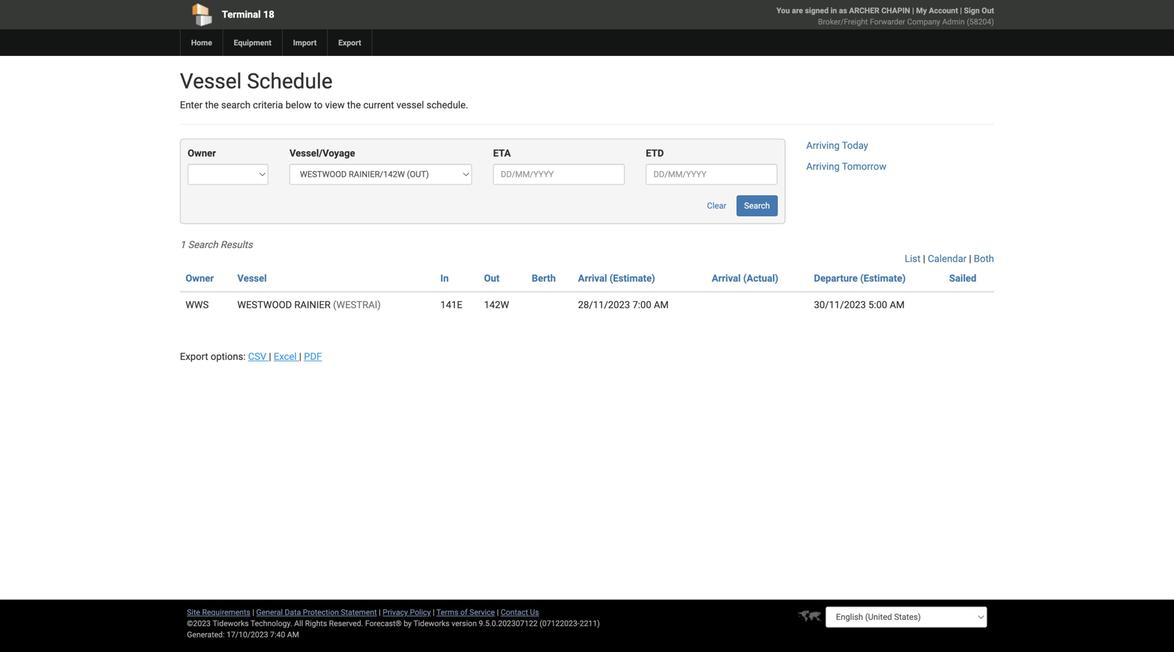 Task type: describe. For each thing, give the bounding box(es) containing it.
my account link
[[916, 6, 958, 15]]

am inside site requirements | general data protection statement | privacy policy | terms of service | contact us ©2023 tideworks technology. all rights reserved. forecast® by tideworks version 9.5.0.202307122 (07122023-2211) generated: 17/10/2023 7:40 am
[[287, 630, 299, 639]]

| up tideworks
[[433, 608, 435, 617]]

criteria
[[253, 99, 283, 111]]

by
[[404, 619, 412, 628]]

search inside search 'button'
[[744, 201, 770, 211]]

reserved.
[[329, 619, 363, 628]]

westwood rainier (westrai)
[[237, 299, 381, 311]]

arriving tomorrow
[[806, 161, 887, 172]]

am for 30/11/2023 5:00 am
[[890, 299, 905, 311]]

ETA text field
[[493, 164, 625, 185]]

sign
[[964, 6, 980, 15]]

data
[[285, 608, 301, 617]]

departure (estimate) link
[[814, 273, 906, 284]]

export link
[[327, 29, 372, 56]]

2211)
[[580, 619, 600, 628]]

equipment
[[234, 38, 271, 47]]

export options: csv | excel | pdf
[[180, 351, 322, 362]]

site requirements link
[[187, 608, 250, 617]]

privacy
[[383, 608, 408, 617]]

(actual)
[[743, 273, 779, 284]]

home
[[191, 38, 212, 47]]

options:
[[211, 351, 246, 362]]

schedule.
[[427, 99, 468, 111]]

| left sign
[[960, 6, 962, 15]]

westwood
[[237, 299, 292, 311]]

1
[[180, 239, 185, 250]]

clear button
[[699, 195, 734, 216]]

out inside you are signed in as archer chapin | my account | sign out broker/freight forwarder company admin (58204)
[[982, 6, 994, 15]]

vessel for vessel
[[237, 273, 267, 284]]

142w
[[484, 299, 509, 311]]

enter
[[180, 99, 203, 111]]

terminal 18 link
[[180, 0, 507, 29]]

1 vertical spatial owner
[[186, 273, 214, 284]]

| left general
[[252, 608, 254, 617]]

csv link
[[248, 351, 269, 362]]

protection
[[303, 608, 339, 617]]

terminal
[[222, 9, 261, 20]]

generated:
[[187, 630, 225, 639]]

to
[[314, 99, 323, 111]]

arriving today link
[[806, 140, 868, 151]]

sailed link
[[949, 273, 977, 284]]

both link
[[974, 253, 994, 264]]

arriving for arriving tomorrow
[[806, 161, 840, 172]]

30/11/2023 5:00 am
[[814, 299, 905, 311]]

rights
[[305, 619, 327, 628]]

(07122023-
[[540, 619, 580, 628]]

arriving for arriving today
[[806, 140, 840, 151]]

(estimate) for departure (estimate)
[[860, 273, 906, 284]]

17/10/2023
[[227, 630, 268, 639]]

18
[[263, 9, 274, 20]]

terminal 18
[[222, 9, 274, 20]]

statement
[[341, 608, 377, 617]]

arrival for arrival (actual)
[[712, 273, 741, 284]]

tomorrow
[[842, 161, 887, 172]]

(westrai)
[[333, 299, 381, 311]]

| right csv
[[269, 351, 271, 362]]

you are signed in as archer chapin | my account | sign out broker/freight forwarder company admin (58204)
[[777, 6, 994, 26]]

in
[[440, 273, 449, 284]]

departure (estimate)
[[814, 273, 906, 284]]

7:00
[[633, 299, 651, 311]]

departure
[[814, 273, 858, 284]]

csv
[[248, 351, 266, 362]]

vessel/voyage
[[289, 147, 355, 159]]

you
[[777, 6, 790, 15]]

©2023 tideworks
[[187, 619, 249, 628]]

arrival (actual) link
[[712, 273, 779, 284]]

forecast®
[[365, 619, 402, 628]]

vessel link
[[237, 273, 267, 284]]

30/11/2023
[[814, 299, 866, 311]]

| left my
[[912, 6, 914, 15]]

arrival (estimate)
[[578, 273, 655, 284]]

view
[[325, 99, 345, 111]]

policy
[[410, 608, 431, 617]]

are
[[792, 6, 803, 15]]

results
[[220, 239, 253, 250]]

1 the from the left
[[205, 99, 219, 111]]



Task type: vqa. For each thing, say whether or not it's contained in the screenshot.
Vessel/Voyage
yes



Task type: locate. For each thing, give the bounding box(es) containing it.
the right enter at the top of page
[[205, 99, 219, 111]]

arriving down the "arriving today" on the top of the page
[[806, 161, 840, 172]]

site requirements | general data protection statement | privacy policy | terms of service | contact us ©2023 tideworks technology. all rights reserved. forecast® by tideworks version 9.5.0.202307122 (07122023-2211) generated: 17/10/2023 7:40 am
[[187, 608, 600, 639]]

version
[[452, 619, 477, 628]]

arrival (actual)
[[712, 273, 779, 284]]

pdf
[[304, 351, 322, 362]]

as
[[839, 6, 847, 15]]

import
[[293, 38, 317, 47]]

0 vertical spatial owner
[[188, 147, 216, 159]]

sailed
[[949, 273, 977, 284]]

technology.
[[251, 619, 292, 628]]

export for export
[[338, 38, 361, 47]]

contact
[[501, 608, 528, 617]]

| right list link
[[923, 253, 926, 264]]

signed
[[805, 6, 829, 15]]

equipment link
[[223, 29, 282, 56]]

out link
[[484, 273, 500, 284]]

export left options:
[[180, 351, 208, 362]]

export down terminal 18 link
[[338, 38, 361, 47]]

1 (estimate) from the left
[[610, 273, 655, 284]]

arrival
[[578, 273, 607, 284], [712, 273, 741, 284]]

9.5.0.202307122
[[479, 619, 538, 628]]

calendar link
[[928, 253, 967, 264]]

vessel
[[397, 99, 424, 111]]

1 horizontal spatial out
[[982, 6, 994, 15]]

wws
[[186, 299, 209, 311]]

sign out link
[[964, 6, 994, 15]]

1 arriving from the top
[[806, 140, 840, 151]]

out up 142w
[[484, 273, 500, 284]]

(estimate) up 5:00
[[860, 273, 906, 284]]

owner up wws
[[186, 273, 214, 284]]

search inside the "1 search results list | calendar | both"
[[188, 239, 218, 250]]

site
[[187, 608, 200, 617]]

terms
[[436, 608, 458, 617]]

2 arrival from the left
[[712, 273, 741, 284]]

0 vertical spatial out
[[982, 6, 994, 15]]

us
[[530, 608, 539, 617]]

1 horizontal spatial search
[[744, 201, 770, 211]]

0 vertical spatial vessel
[[180, 69, 242, 94]]

owner link
[[186, 273, 214, 284]]

1 vertical spatial out
[[484, 273, 500, 284]]

today
[[842, 140, 868, 151]]

out up (58204)
[[982, 6, 994, 15]]

0 vertical spatial export
[[338, 38, 361, 47]]

0 horizontal spatial out
[[484, 273, 500, 284]]

(estimate) up 28/11/2023 7:00 am
[[610, 273, 655, 284]]

excel
[[274, 351, 297, 362]]

etd
[[646, 147, 664, 159]]

list link
[[905, 253, 921, 264]]

vessel for vessel schedule enter the search criteria below to view the current vessel schedule.
[[180, 69, 242, 94]]

home link
[[180, 29, 223, 56]]

| left both link
[[969, 253, 972, 264]]

1 horizontal spatial (estimate)
[[860, 273, 906, 284]]

1 horizontal spatial the
[[347, 99, 361, 111]]

0 vertical spatial arriving
[[806, 140, 840, 151]]

vessel inside vessel schedule enter the search criteria below to view the current vessel schedule.
[[180, 69, 242, 94]]

terms of service link
[[436, 608, 495, 617]]

eta
[[493, 147, 511, 159]]

arrival down the "1 search results list | calendar | both"
[[578, 273, 607, 284]]

arrival for arrival (estimate)
[[578, 273, 607, 284]]

arrival left (actual) at right top
[[712, 273, 741, 284]]

vessel up 'westwood'
[[237, 273, 267, 284]]

(estimate) for arrival (estimate)
[[610, 273, 655, 284]]

my
[[916, 6, 927, 15]]

7:40
[[270, 630, 285, 639]]

search button
[[737, 195, 778, 216]]

vessel schedule enter the search criteria below to view the current vessel schedule.
[[180, 69, 468, 111]]

pdf link
[[304, 351, 322, 362]]

arriving up arriving tomorrow link on the top
[[806, 140, 840, 151]]

schedule
[[247, 69, 333, 94]]

ETD text field
[[646, 164, 778, 185]]

vessel
[[180, 69, 242, 94], [237, 273, 267, 284]]

general data protection statement link
[[256, 608, 377, 617]]

5:00
[[868, 299, 887, 311]]

am for 28/11/2023 7:00 am
[[654, 299, 669, 311]]

0 horizontal spatial arrival
[[578, 273, 607, 284]]

2 (estimate) from the left
[[860, 273, 906, 284]]

0 horizontal spatial (estimate)
[[610, 273, 655, 284]]

below
[[286, 99, 312, 111]]

0 horizontal spatial the
[[205, 99, 219, 111]]

1 horizontal spatial export
[[338, 38, 361, 47]]

berth
[[532, 273, 556, 284]]

(58204)
[[967, 17, 994, 26]]

chapin
[[881, 6, 910, 15]]

0 horizontal spatial export
[[180, 351, 208, 362]]

| left pdf
[[299, 351, 302, 362]]

search
[[744, 201, 770, 211], [188, 239, 218, 250]]

1 vertical spatial export
[[180, 351, 208, 362]]

|
[[912, 6, 914, 15], [960, 6, 962, 15], [923, 253, 926, 264], [969, 253, 972, 264], [269, 351, 271, 362], [299, 351, 302, 362], [252, 608, 254, 617], [379, 608, 381, 617], [433, 608, 435, 617], [497, 608, 499, 617]]

vessel up enter at the top of page
[[180, 69, 242, 94]]

search right clear
[[744, 201, 770, 211]]

0 vertical spatial search
[[744, 201, 770, 211]]

calendar
[[928, 253, 967, 264]]

search
[[221, 99, 251, 111]]

tideworks
[[414, 619, 450, 628]]

export for export options: csv | excel | pdf
[[180, 351, 208, 362]]

| up 9.5.0.202307122
[[497, 608, 499, 617]]

general
[[256, 608, 283, 617]]

current
[[363, 99, 394, 111]]

0 horizontal spatial am
[[287, 630, 299, 639]]

1 vertical spatial vessel
[[237, 273, 267, 284]]

owner down enter at the top of page
[[188, 147, 216, 159]]

0 horizontal spatial search
[[188, 239, 218, 250]]

the right view
[[347, 99, 361, 111]]

berth link
[[532, 273, 556, 284]]

in
[[831, 6, 837, 15]]

export
[[338, 38, 361, 47], [180, 351, 208, 362]]

am right 7:00
[[654, 299, 669, 311]]

28/11/2023 7:00 am
[[578, 299, 669, 311]]

1 arrival from the left
[[578, 273, 607, 284]]

rainier
[[294, 299, 331, 311]]

1 horizontal spatial arrival
[[712, 273, 741, 284]]

2 the from the left
[[347, 99, 361, 111]]

am
[[654, 299, 669, 311], [890, 299, 905, 311], [287, 630, 299, 639]]

2 horizontal spatial am
[[890, 299, 905, 311]]

admin
[[942, 17, 965, 26]]

2 arriving from the top
[[806, 161, 840, 172]]

1 vertical spatial arriving
[[806, 161, 840, 172]]

am right 5:00
[[890, 299, 905, 311]]

owner
[[188, 147, 216, 159], [186, 273, 214, 284]]

am down all
[[287, 630, 299, 639]]

contact us link
[[501, 608, 539, 617]]

forwarder
[[870, 17, 905, 26]]

arriving today
[[806, 140, 868, 151]]

broker/freight
[[818, 17, 868, 26]]

search right 1
[[188, 239, 218, 250]]

all
[[294, 619, 303, 628]]

1 search results list | calendar | both
[[180, 239, 994, 264]]

1 vertical spatial search
[[188, 239, 218, 250]]

privacy policy link
[[383, 608, 431, 617]]

in link
[[440, 273, 449, 284]]

arriving
[[806, 140, 840, 151], [806, 161, 840, 172]]

archer
[[849, 6, 880, 15]]

(estimate)
[[610, 273, 655, 284], [860, 273, 906, 284]]

1 horizontal spatial am
[[654, 299, 669, 311]]

| up forecast®
[[379, 608, 381, 617]]

arrival (estimate) link
[[578, 273, 655, 284]]

28/11/2023
[[578, 299, 630, 311]]



